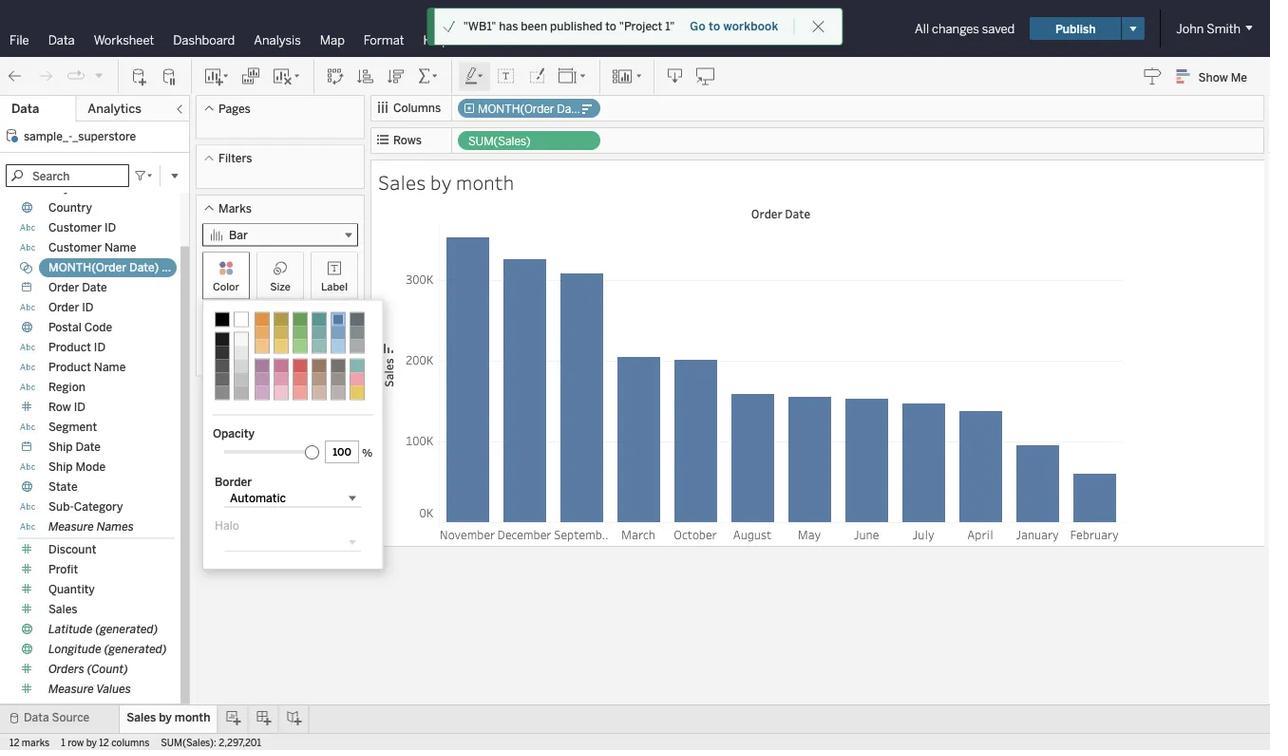 Task type: locate. For each thing, give the bounding box(es) containing it.
pause auto updates image
[[161, 67, 180, 86]]

1 horizontal spatial sales by month
[[378, 169, 514, 195]]

0 horizontal spatial 12
[[10, 737, 19, 749]]

postal code
[[48, 321, 112, 334]]

id
[[105, 221, 116, 235], [82, 301, 94, 314], [94, 341, 106, 354], [74, 400, 86, 414]]

john smith
[[1177, 21, 1241, 36]]

"wb1"
[[463, 19, 496, 33]]

month up sum(sales):
[[175, 711, 210, 725]]

0 horizontal spatial order date
[[48, 281, 107, 295]]

0 vertical spatial month(order
[[478, 102, 554, 116]]

show
[[1199, 70, 1228, 84]]

data down undo icon
[[11, 101, 39, 116]]

1 vertical spatial month(order
[[48, 261, 127, 275]]

(generated) up (count)
[[104, 643, 167, 657]]

1 horizontal spatial 12
[[99, 737, 109, 749]]

by right "row"
[[86, 737, 97, 749]]

1 vertical spatial data
[[11, 101, 39, 116]]

published
[[550, 19, 603, 33]]

product for product id
[[48, 341, 91, 354]]

product id
[[48, 341, 106, 354]]

2 ship from the top
[[48, 460, 73, 474]]

by up sum(sales):
[[159, 711, 172, 725]]

measure down sub-
[[48, 520, 94, 534]]

highlight image
[[464, 67, 486, 86]]

totals image
[[417, 67, 440, 86]]

to left "project
[[605, 19, 617, 33]]

month down the sum(sales)
[[456, 169, 514, 195]]

postal
[[48, 321, 82, 334]]

customer for customer id
[[48, 221, 102, 235]]

date)
[[557, 102, 586, 116], [129, 261, 159, 275]]

product
[[48, 341, 91, 354], [48, 361, 91, 374]]

1"
[[665, 19, 675, 33]]

1 measure from the top
[[48, 520, 94, 534]]

open and edit this workbook in tableau desktop image
[[696, 67, 715, 86]]

sales by month down rows
[[378, 169, 514, 195]]

sales up columns at the left of the page
[[127, 711, 156, 725]]

source
[[52, 711, 90, 725]]

product name
[[48, 361, 126, 374]]

size
[[270, 280, 291, 293]]

measure
[[48, 520, 94, 534], [48, 683, 94, 696]]

show me button
[[1168, 62, 1265, 91]]

0 horizontal spatial date)
[[129, 261, 159, 275]]

filters
[[219, 152, 252, 165]]

analysis
[[254, 32, 301, 48]]

product up 'region'
[[48, 361, 91, 374]]

November, Month of Order Date. Press Space to toggle selection. Press Escape to go back to the left margin. Use arrow keys to navigate headers text field
[[439, 524, 496, 544]]

1 vertical spatial ship
[[48, 460, 73, 474]]

1 horizontal spatial month
[[456, 169, 514, 195]]

fit image
[[558, 67, 588, 86]]

1 horizontal spatial by
[[159, 711, 172, 725]]

saved
[[982, 21, 1015, 36]]

date) left set at the top left of page
[[129, 261, 159, 275]]

June, Month of Order Date. Press Space to toggle selection. Press Escape to go back to the left margin. Use arrow keys to navigate headers text field
[[838, 524, 895, 544]]

to right go
[[709, 19, 720, 33]]

name
[[105, 241, 136, 255], [94, 361, 126, 374]]

product down postal
[[48, 341, 91, 354]]

1 vertical spatial month
[[175, 711, 210, 725]]

all changes saved
[[915, 21, 1015, 36]]

date) down fit icon at left
[[557, 102, 586, 116]]

sales down rows
[[378, 169, 426, 195]]

0 vertical spatial name
[[105, 241, 136, 255]]

show mark labels image
[[497, 67, 516, 86]]

data up redo icon
[[48, 32, 75, 48]]

sales up latitude
[[48, 603, 77, 617]]

1 horizontal spatial replay animation image
[[93, 70, 105, 81]]

success image
[[442, 20, 456, 33]]

1 customer from the top
[[48, 221, 102, 235]]

publish button
[[1030, 17, 1121, 40]]

ship up state
[[48, 460, 73, 474]]

names
[[97, 520, 134, 534]]

0 vertical spatial customer
[[48, 221, 102, 235]]

1 vertical spatial date
[[82, 281, 107, 295]]

map
[[320, 32, 345, 48]]

month(order down show mark labels icon
[[478, 102, 554, 116]]

2 product from the top
[[48, 361, 91, 374]]

id for product id
[[94, 341, 106, 354]]

to inside alert
[[605, 19, 617, 33]]

1 ship from the top
[[48, 440, 73, 454]]

"wb1" has been published to "project 1" alert
[[463, 18, 675, 35]]

2 vertical spatial order
[[48, 301, 79, 314]]

1 vertical spatial by
[[159, 711, 172, 725]]

1 vertical spatial sales by month
[[127, 711, 210, 725]]

name up month(order date) set
[[105, 241, 136, 255]]

id for customer id
[[105, 221, 116, 235]]

sub-category
[[48, 500, 123, 514]]

2 12 from the left
[[99, 737, 109, 749]]

measure down orders
[[48, 683, 94, 696]]

data guide image
[[1144, 67, 1163, 86]]

1 vertical spatial date)
[[129, 261, 159, 275]]

sales by month up sum(sales):
[[127, 711, 210, 725]]

id down 'code'
[[94, 341, 106, 354]]

orders
[[48, 663, 84, 676]]

0 horizontal spatial to
[[605, 19, 617, 33]]

replay animation image right redo icon
[[67, 67, 86, 86]]

2 customer from the top
[[48, 241, 102, 255]]

1 horizontal spatial month(order
[[478, 102, 554, 116]]

None range field
[[224, 443, 319, 454]]

discount
[[48, 543, 96, 557]]

1 vertical spatial product
[[48, 361, 91, 374]]

product for product name
[[48, 361, 91, 374]]

ship mode
[[48, 460, 106, 474]]

by down columns on the left top of the page
[[430, 169, 452, 195]]

measure for measure names
[[48, 520, 94, 534]]

go to workbook
[[690, 19, 778, 33]]

workbook
[[724, 19, 778, 33]]

format workbook image
[[527, 67, 546, 86]]

July, Month of Order Date. Press Space to toggle selection. Press Escape to go back to the left margin. Use arrow keys to navigate headers text field
[[895, 524, 952, 544]]

1 horizontal spatial order date
[[751, 206, 811, 222]]

to
[[605, 19, 617, 33], [709, 19, 720, 33]]

ship down segment
[[48, 440, 73, 454]]

go
[[690, 19, 706, 33]]

customer id
[[48, 221, 116, 235]]

data up marks
[[24, 711, 49, 725]]

1 vertical spatial customer
[[48, 241, 102, 255]]

12 left columns at the left of the page
[[99, 737, 109, 749]]

1 to from the left
[[605, 19, 617, 33]]

(generated) up longitude (generated) on the left of the page
[[95, 623, 158, 637]]

2 measure from the top
[[48, 683, 94, 696]]

customer down "country"
[[48, 221, 102, 235]]

0 horizontal spatial month(order
[[48, 261, 127, 275]]

2 vertical spatial sales
[[127, 711, 156, 725]]

12 left marks
[[10, 737, 19, 749]]

date
[[785, 206, 811, 222], [82, 281, 107, 295], [75, 440, 101, 454]]

1 vertical spatial sales
[[48, 603, 77, 617]]

measure names
[[48, 520, 134, 534]]

longitude (generated)
[[48, 643, 167, 657]]

name for customer name
[[105, 241, 136, 255]]

1 row by 12 columns
[[61, 737, 149, 749]]

sorted ascending by sum of sales within order date month image
[[356, 67, 375, 86]]

replay animation image
[[67, 67, 86, 86], [93, 70, 105, 81]]

0 vertical spatial month
[[456, 169, 514, 195]]

id up postal code
[[82, 301, 94, 314]]

replay animation image up analytics
[[93, 70, 105, 81]]

sample_-
[[24, 129, 72, 143]]

0 vertical spatial product
[[48, 341, 91, 354]]

1 vertical spatial name
[[94, 361, 126, 374]]

marks
[[22, 737, 50, 749]]

segment
[[48, 420, 97, 434]]

sample_-_superstore
[[24, 129, 136, 143]]

id right row
[[74, 400, 86, 414]]

1 12 from the left
[[10, 737, 19, 749]]

month(order for month(order date) set
[[48, 261, 127, 275]]

collapse image
[[174, 104, 185, 115]]

12
[[10, 737, 19, 749], [99, 737, 109, 749]]

_superstore
[[72, 129, 136, 143]]

data source
[[24, 711, 90, 725]]

1 vertical spatial measure
[[48, 683, 94, 696]]

name down "product id"
[[94, 361, 126, 374]]

(generated)
[[95, 623, 158, 637], [104, 643, 167, 657]]

month(order date) set
[[48, 261, 180, 275]]

customer for customer name
[[48, 241, 102, 255]]

None text field
[[325, 441, 359, 464]]

clear sheet image
[[272, 67, 302, 86]]

me
[[1231, 70, 1248, 84]]

0 vertical spatial ship
[[48, 440, 73, 454]]

ship for ship mode
[[48, 460, 73, 474]]

columns
[[393, 101, 441, 115]]

0 vertical spatial (generated)
[[95, 623, 158, 637]]

state
[[48, 480, 78, 494]]

0 vertical spatial measure
[[48, 520, 94, 534]]

0 vertical spatial sales by month
[[378, 169, 514, 195]]

December, Month of Order Date. Press Space to toggle selection. Press Escape to go back to the left margin. Use arrow keys to navigate headers text field
[[496, 524, 553, 544]]

row id
[[48, 400, 86, 414]]

0 horizontal spatial by
[[86, 737, 97, 749]]

worksheet
[[94, 32, 154, 48]]

show/hide cards image
[[612, 67, 642, 86]]

sum(sales): 2,297,201
[[161, 737, 261, 749]]

1 horizontal spatial to
[[709, 19, 720, 33]]

data
[[48, 32, 75, 48], [11, 101, 39, 116], [24, 711, 49, 725]]

0 vertical spatial data
[[48, 32, 75, 48]]

0 vertical spatial date)
[[557, 102, 586, 116]]

1 vertical spatial (generated)
[[104, 643, 167, 657]]

sorted descending by sum of sales within order date month image
[[382, 341, 396, 355]]

0 vertical spatial by
[[430, 169, 452, 195]]

0 horizontal spatial month
[[175, 711, 210, 725]]

2 vertical spatial data
[[24, 711, 49, 725]]

order
[[751, 206, 783, 222], [48, 281, 79, 295], [48, 301, 79, 314]]

0 vertical spatial sales
[[378, 169, 426, 195]]

1 product from the top
[[48, 341, 91, 354]]

March, Month of Order Date. Press Space to toggle selection. Press Escape to go back to the left margin. Use arrow keys to navigate headers text field
[[610, 524, 667, 544]]

wb1
[[656, 19, 688, 38]]

sales by month
[[378, 169, 514, 195], [127, 711, 210, 725]]

ship date
[[48, 440, 101, 454]]

id up customer name
[[105, 221, 116, 235]]

May, Month of Order Date. Press Space to toggle selection. Press Escape to go back to the left margin. Use arrow keys to navigate headers text field
[[781, 524, 838, 544]]

new worksheet image
[[203, 67, 230, 86]]

1 horizontal spatial date)
[[557, 102, 586, 116]]

customer down the customer id
[[48, 241, 102, 255]]

"project
[[619, 19, 663, 33]]

city
[[48, 181, 70, 195]]

sales
[[378, 169, 426, 195], [48, 603, 77, 617], [127, 711, 156, 725]]

quantity
[[48, 583, 95, 597]]

2 vertical spatial by
[[86, 737, 97, 749]]

show me
[[1199, 70, 1248, 84]]

month(order down customer name
[[48, 261, 127, 275]]



Task type: vqa. For each thing, say whether or not it's contained in the screenshot.
"You Have 13 Days Left In Your Trial."
no



Task type: describe. For each thing, give the bounding box(es) containing it.
tooltip
[[264, 333, 297, 346]]

detail
[[212, 333, 240, 346]]

profit
[[48, 563, 78, 577]]

(count)
[[87, 663, 128, 676]]

month(order date)
[[478, 102, 586, 116]]

all
[[915, 21, 929, 36]]

%
[[362, 447, 373, 459]]

1 horizontal spatial sales
[[127, 711, 156, 725]]

automatic
[[230, 491, 286, 505]]

changes
[[932, 21, 979, 36]]

pages
[[219, 102, 251, 115]]

month(order for month(order date)
[[478, 102, 554, 116]]

measure values
[[48, 683, 131, 696]]

opacity
[[213, 427, 255, 441]]

January, Month of Order Date. Press Space to toggle selection. Press Escape to go back to the left margin. Use arrow keys to navigate headers text field
[[1009, 524, 1066, 544]]

file
[[10, 32, 29, 48]]

April, Month of Order Date. Press Space to toggle selection. Press Escape to go back to the left margin. Use arrow keys to navigate headers text field
[[952, 524, 1009, 544]]

date) for month(order date)
[[557, 102, 586, 116]]

format
[[364, 32, 404, 48]]

longitude
[[48, 643, 101, 657]]

orders (count)
[[48, 663, 128, 676]]

0 vertical spatial order
[[751, 206, 783, 222]]

2,297,201
[[219, 737, 261, 749]]

0 vertical spatial order date
[[751, 206, 811, 222]]

2 horizontal spatial sales
[[378, 169, 426, 195]]

sub-
[[48, 500, 74, 514]]

region
[[48, 381, 85, 394]]

October, Month of Order Date. Press Space to toggle selection. Press Escape to go back to the left margin. Use arrow keys to navigate headers text field
[[667, 524, 724, 544]]

draft
[[613, 22, 640, 35]]

"wb1" has been published to "project 1"
[[463, 19, 675, 33]]

0 horizontal spatial sales
[[48, 603, 77, 617]]

sum(sales)
[[468, 134, 531, 148]]

sorted descending by sum of sales within order date month image
[[387, 67, 406, 86]]

code
[[84, 321, 112, 334]]

halo
[[215, 519, 239, 533]]

id for row id
[[74, 400, 86, 414]]

category
[[74, 500, 123, 514]]

undo image
[[6, 67, 25, 86]]

latitude (generated)
[[48, 623, 158, 637]]

color
[[213, 280, 239, 293]]

mode
[[75, 460, 106, 474]]

1 vertical spatial order date
[[48, 281, 107, 295]]

ship for ship date
[[48, 440, 73, 454]]

analytics
[[88, 101, 141, 116]]

customer name
[[48, 241, 136, 255]]

set
[[162, 261, 180, 275]]

label
[[321, 280, 348, 293]]

help
[[423, 32, 449, 48]]

id for order id
[[82, 301, 94, 314]]

duplicate image
[[241, 67, 260, 86]]

dashboard
[[173, 32, 235, 48]]

0 horizontal spatial sales by month
[[127, 711, 210, 725]]

has
[[499, 19, 518, 33]]

September, Month of Order Date. Press Space to toggle selection. Press Escape to go back to the left margin. Use arrow keys to navigate headers text field
[[553, 524, 610, 544]]

August, Month of Order Date. Press Space to toggle selection. Press Escape to go back to the left margin. Use arrow keys to navigate headers text field
[[724, 524, 781, 544]]

0 vertical spatial date
[[785, 206, 811, 222]]

0 horizontal spatial replay animation image
[[67, 67, 86, 86]]

been
[[521, 19, 547, 33]]

12 marks
[[10, 737, 50, 749]]

(generated) for longitude (generated)
[[104, 643, 167, 657]]

name for product name
[[94, 361, 126, 374]]

latitude
[[48, 623, 93, 637]]

order id
[[48, 301, 94, 314]]

2 vertical spatial date
[[75, 440, 101, 454]]

sum(sales):
[[161, 737, 217, 749]]

1 vertical spatial order
[[48, 281, 79, 295]]

February, Month of Order Date. Press Space to toggle selection. Press Escape to go back to the left margin. Use arrow keys to navigate headers text field
[[1066, 524, 1123, 544]]

go to workbook link
[[689, 19, 779, 34]]

columns
[[111, 737, 149, 749]]

john
[[1177, 21, 1204, 36]]

swap rows and columns image
[[326, 67, 345, 86]]

values
[[96, 683, 131, 696]]

border
[[215, 475, 252, 489]]

redo image
[[36, 67, 55, 86]]

2 to from the left
[[709, 19, 720, 33]]

rows
[[393, 133, 422, 147]]

(generated) for latitude (generated)
[[95, 623, 158, 637]]

date) for month(order date) set
[[129, 261, 159, 275]]

marks. press enter to open the view data window.. use arrow keys to navigate data visualization elements. image
[[439, 223, 1123, 524]]

publish
[[1056, 22, 1096, 35]]

new data source image
[[130, 67, 149, 86]]

smith
[[1207, 21, 1241, 36]]

1
[[61, 737, 65, 749]]

Search text field
[[6, 164, 129, 187]]

measure for measure values
[[48, 683, 94, 696]]

download image
[[666, 67, 685, 86]]

row
[[48, 400, 71, 414]]

country
[[48, 201, 92, 215]]

row
[[68, 737, 84, 749]]

marks
[[219, 201, 252, 215]]

2 horizontal spatial by
[[430, 169, 452, 195]]



